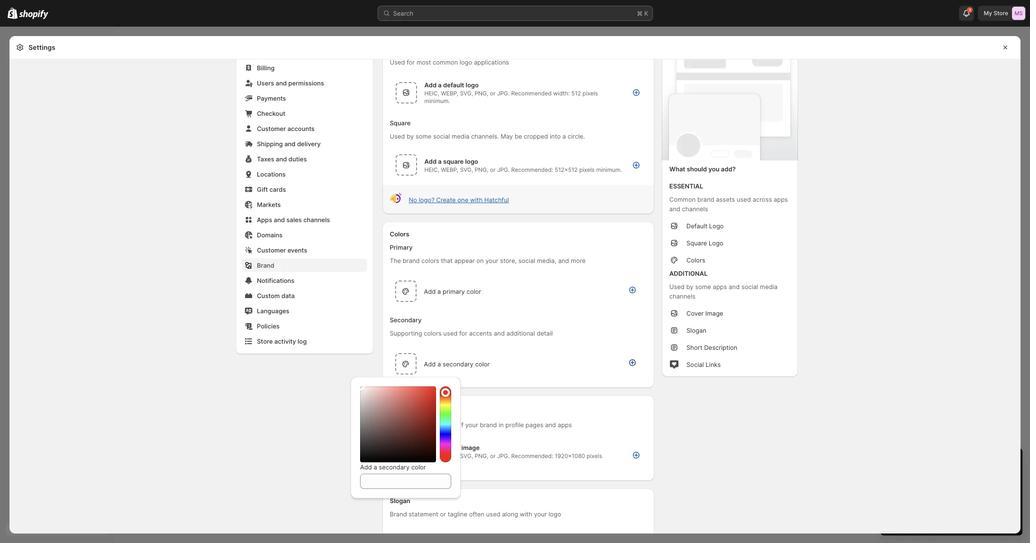 Task type: describe. For each thing, give the bounding box(es) containing it.
1 vertical spatial secondary
[[379, 463, 410, 471]]

used inside common brand assets used across apps and channels
[[737, 196, 751, 203]]

taxes and duties
[[257, 155, 307, 163]]

accents
[[469, 329, 492, 337]]

add?
[[721, 165, 736, 173]]

square
[[443, 157, 464, 165]]

and inside common brand assets used across apps and channels
[[670, 205, 681, 213]]

1 horizontal spatial used
[[486, 510, 501, 518]]

duties
[[289, 155, 307, 163]]

off
[[456, 421, 464, 429]]

webp, for square
[[441, 166, 459, 173]]

supporting
[[390, 329, 422, 337]]

taxes and duties link
[[242, 152, 367, 166]]

0 vertical spatial colors
[[422, 257, 439, 264]]

logo right along on the bottom
[[549, 510, 561, 518]]

width:
[[554, 90, 570, 97]]

1 horizontal spatial slogan
[[687, 327, 707, 334]]

social links
[[687, 361, 721, 368]]

gift
[[257, 186, 268, 193]]

billing link
[[242, 61, 367, 75]]

no
[[409, 196, 417, 203]]

notifications
[[257, 277, 295, 284]]

or for add a default logo
[[490, 90, 496, 97]]

a right "into"
[[563, 132, 566, 140]]

cover
[[443, 444, 460, 451]]

apps and sales channels link
[[242, 213, 367, 226]]

store,
[[500, 257, 517, 264]]

⌘ k
[[637, 9, 649, 17]]

1920×1080
[[555, 452, 585, 459]]

0 horizontal spatial slogan
[[390, 497, 410, 505]]

pixels inside add a default logo heic, webp, svg, png, or jpg. recommended width: 512 pixels minimum.
[[583, 90, 598, 97]]

my store image
[[1012, 7, 1026, 20]]

shipping and delivery
[[257, 140, 321, 148]]

pixels for used by some social media channels. may be cropped into a circle.
[[580, 166, 595, 173]]

minimum. for used by some social media channels. may be cropped into a circle.
[[597, 166, 622, 173]]

0 horizontal spatial social
[[433, 132, 450, 140]]

apps and sales channels
[[257, 216, 330, 224]]

0 horizontal spatial image
[[409, 404, 428, 412]]

1 horizontal spatial shopify image
[[19, 10, 49, 19]]

1 vertical spatial used
[[444, 329, 458, 337]]

0 horizontal spatial that
[[422, 421, 433, 429]]

brand for the
[[403, 257, 420, 264]]

a left primary
[[438, 287, 441, 295]]

color for appear
[[467, 287, 481, 295]]

a inside add a cover image heic, webp, svg, png, or jpg. recommended: 1920×1080 pixels minimum.
[[438, 444, 442, 451]]

domains link
[[242, 228, 367, 242]]

short description
[[687, 344, 738, 351]]

a inside add a default logo heic, webp, svg, png, or jpg. recommended width: 512 pixels minimum.
[[438, 81, 442, 89]]

logo?
[[419, 196, 435, 203]]

tagline
[[448, 510, 468, 518]]

no logo? create one with hatchful
[[409, 196, 509, 203]]

brand link
[[242, 259, 367, 272]]

gift cards
[[257, 186, 286, 193]]

users
[[257, 79, 274, 87]]

accounts
[[288, 125, 315, 132]]

or for add a cover image
[[490, 452, 496, 459]]

supporting colors used for accents and additional detail
[[390, 329, 553, 337]]

customer accounts link
[[242, 122, 367, 135]]

apps
[[257, 216, 272, 224]]

what should you add?
[[670, 165, 736, 173]]

a down 'supporting colors used for accents and additional detail'
[[438, 360, 441, 368]]

common
[[433, 58, 458, 66]]

a up the add a secondary color text box
[[374, 463, 377, 471]]

brand for common
[[698, 196, 715, 203]]

0 vertical spatial that
[[441, 257, 453, 264]]

1 horizontal spatial your
[[486, 257, 499, 264]]

1 vertical spatial your
[[465, 421, 478, 429]]

activity
[[274, 337, 296, 345]]

customer for customer accounts
[[257, 125, 286, 132]]

webp, for default
[[441, 90, 459, 97]]

custom data link
[[242, 289, 367, 302]]

essential
[[670, 182, 704, 190]]

used by some apps and social media channels
[[670, 283, 778, 300]]

no logo? create one with hatchful link
[[409, 196, 509, 203]]

1 vertical spatial colors
[[424, 329, 442, 337]]

events
[[288, 246, 307, 254]]

0 vertical spatial for
[[407, 58, 415, 66]]

social
[[687, 361, 704, 368]]

statement
[[409, 510, 438, 518]]

hatchful
[[485, 196, 509, 203]]

jpg. for add a cover image
[[497, 452, 510, 459]]

add inside add a cover image heic, webp, svg, png, or jpg. recommended: 1920×1080 pixels minimum.
[[425, 444, 437, 451]]

color for accents
[[475, 360, 490, 368]]

png, for add a cover image
[[475, 452, 489, 459]]

3 days left in your trial element
[[881, 473, 1023, 535]]

apps inside common brand assets used across apps and channels
[[774, 196, 788, 203]]

heic, for add a cover image
[[425, 452, 439, 459]]

512×512
[[555, 166, 578, 173]]

custom data
[[257, 292, 295, 300]]

taxes
[[257, 155, 274, 163]]

0 vertical spatial cover
[[687, 309, 704, 317]]

appear
[[455, 257, 475, 264]]

1 horizontal spatial image
[[706, 309, 724, 317]]

and inside "link"
[[274, 216, 285, 224]]

1 horizontal spatial with
[[520, 510, 532, 518]]

1 horizontal spatial for
[[459, 329, 468, 337]]

create
[[436, 196, 456, 203]]

brand for brand
[[257, 262, 274, 269]]

domains
[[257, 231, 283, 239]]

1 horizontal spatial cover image
[[687, 309, 724, 317]]

default
[[687, 222, 708, 230]]

some for apps
[[696, 283, 711, 291]]

my store
[[984, 9, 1009, 17]]

jpg. for add a square logo
[[497, 166, 510, 173]]

may
[[501, 132, 513, 140]]

default logo
[[687, 222, 724, 230]]

policies link
[[242, 319, 367, 333]]

primary
[[390, 244, 413, 251]]

common brand assets used across apps and channels
[[670, 196, 788, 213]]

in
[[499, 421, 504, 429]]

the brand colors that appear on your store, social media, and more
[[390, 257, 586, 264]]

primary
[[443, 287, 465, 295]]

logo for default logo
[[709, 222, 724, 230]]

add a cover image heic, webp, svg, png, or jpg. recommended: 1920×1080 pixels minimum.
[[425, 444, 602, 467]]

you
[[709, 165, 720, 173]]

channels inside "link"
[[304, 216, 330, 224]]

payments
[[257, 94, 286, 102]]

customer for customer events
[[257, 246, 286, 254]]

by for used by some social media channels. may be cropped into a circle.
[[407, 132, 414, 140]]

secondary inside "settings" dialog
[[443, 360, 474, 368]]

0 horizontal spatial apps
[[558, 421, 572, 429]]

circle.
[[568, 132, 585, 140]]

used for most common logo applications
[[390, 58, 509, 66]]

customer events
[[257, 246, 307, 254]]

locations
[[257, 170, 286, 178]]

some for social
[[416, 132, 432, 140]]

image inside add a cover image heic, webp, svg, png, or jpg. recommended: 1920×1080 pixels minimum.
[[462, 444, 480, 451]]

no logo? create one with hatchful image
[[390, 193, 401, 204]]

store activity log link
[[242, 335, 367, 348]]

logo right common
[[460, 58, 472, 66]]

channels.
[[471, 132, 499, 140]]

notifications link
[[242, 274, 367, 287]]

markets
[[257, 201, 281, 208]]

by for used by some apps and social media channels
[[687, 283, 694, 291]]

locations link
[[242, 168, 367, 181]]



Task type: vqa. For each thing, say whether or not it's contained in the screenshot.
WEBP, to the middle
yes



Task type: locate. For each thing, give the bounding box(es) containing it.
brand right the
[[403, 257, 420, 264]]

cover up short
[[687, 309, 704, 317]]

svg, for cover
[[460, 452, 473, 459]]

heic, inside add a default logo heic, webp, svg, png, or jpg. recommended width: 512 pixels minimum.
[[425, 90, 439, 97]]

1 horizontal spatial some
[[696, 283, 711, 291]]

add a secondary color down 'supporting colors used for accents and additional detail'
[[424, 360, 490, 368]]

2 vertical spatial used
[[670, 283, 685, 291]]

channels inside common brand assets used across apps and channels
[[682, 205, 708, 213]]

1 vertical spatial heic,
[[425, 166, 439, 173]]

2 horizontal spatial used
[[737, 196, 751, 203]]

1 vertical spatial add a secondary color
[[360, 463, 426, 471]]

1 customer from the top
[[257, 125, 286, 132]]

recommended: down pages
[[511, 452, 553, 459]]

used left accents
[[444, 329, 458, 337]]

square for square
[[390, 119, 411, 127]]

cards
[[270, 186, 286, 193]]

apps down square logo
[[713, 283, 727, 291]]

by
[[407, 132, 414, 140], [687, 283, 694, 291]]

apps right 'across'
[[774, 196, 788, 203]]

jpg. down in
[[497, 452, 510, 459]]

1 vertical spatial pixels
[[580, 166, 595, 173]]

0 vertical spatial colors
[[390, 230, 409, 238]]

svg, down default
[[460, 90, 473, 97]]

1 vertical spatial brand
[[390, 510, 407, 518]]

image right key
[[402, 421, 420, 429]]

1 vertical spatial image
[[462, 444, 480, 451]]

0 vertical spatial brand
[[257, 262, 274, 269]]

512
[[572, 90, 581, 97]]

channels down common
[[682, 205, 708, 213]]

3 jpg. from the top
[[497, 452, 510, 459]]

or for add a square logo
[[490, 166, 496, 173]]

or up hatchful
[[490, 166, 496, 173]]

some inside the used by some apps and social media channels
[[696, 283, 711, 291]]

jpg. left recommended
[[497, 90, 510, 97]]

0 horizontal spatial your
[[465, 421, 478, 429]]

1 horizontal spatial by
[[687, 283, 694, 291]]

2 vertical spatial social
[[742, 283, 759, 291]]

policies
[[257, 322, 280, 330]]

channels inside the used by some apps and social media channels
[[670, 292, 696, 300]]

customer inside customer accounts link
[[257, 125, 286, 132]]

1 vertical spatial png,
[[475, 166, 489, 173]]

add a square logo heic, webp, svg, png, or jpg. recommended: 512×512 pixels minimum.
[[425, 157, 622, 173]]

delivery
[[297, 140, 321, 148]]

channels for essential
[[682, 205, 708, 213]]

across
[[753, 196, 772, 203]]

0 vertical spatial some
[[416, 132, 432, 140]]

2 webp, from the top
[[441, 166, 459, 173]]

logo for square logo
[[709, 239, 724, 247]]

or inside add a square logo heic, webp, svg, png, or jpg. recommended: 512×512 pixels minimum.
[[490, 166, 496, 173]]

0 horizontal spatial brand
[[257, 262, 274, 269]]

logo right default
[[466, 81, 479, 89]]

slogan up short
[[687, 327, 707, 334]]

brand left assets
[[698, 196, 715, 203]]

svg, inside add a cover image heic, webp, svg, png, or jpg. recommended: 1920×1080 pixels minimum.
[[460, 452, 473, 459]]

what
[[670, 165, 686, 173]]

minimum.
[[425, 97, 450, 104], [597, 166, 622, 173], [425, 460, 450, 467]]

shipping and delivery link
[[242, 137, 367, 150]]

1 heic, from the top
[[425, 90, 439, 97]]

permissions
[[289, 79, 324, 87]]

users and permissions
[[257, 79, 324, 87]]

for left accents
[[459, 329, 468, 337]]

1 recommended: from the top
[[511, 166, 553, 173]]

used for used by some apps and social media channels
[[670, 283, 685, 291]]

that left appear at the left of the page
[[441, 257, 453, 264]]

0 vertical spatial webp,
[[441, 90, 459, 97]]

social inside the used by some apps and social media channels
[[742, 283, 759, 291]]

minimum. inside add a square logo heic, webp, svg, png, or jpg. recommended: 512×512 pixels minimum.
[[597, 166, 622, 173]]

additional
[[507, 329, 535, 337]]

a inside add a square logo heic, webp, svg, png, or jpg. recommended: 512×512 pixels minimum.
[[438, 157, 442, 165]]

shipping
[[257, 140, 283, 148]]

0 vertical spatial used
[[390, 58, 405, 66]]

heic, inside add a cover image heic, webp, svg, png, or jpg. recommended: 1920×1080 pixels minimum.
[[425, 452, 439, 459]]

logo inside add a square logo heic, webp, svg, png, or jpg. recommended: 512×512 pixels minimum.
[[465, 157, 478, 165]]

add a default logo heic, webp, svg, png, or jpg. recommended width: 512 pixels minimum.
[[425, 81, 598, 104]]

2 svg, from the top
[[460, 166, 473, 173]]

1 button
[[960, 6, 975, 21]]

0 vertical spatial used
[[737, 196, 751, 203]]

2 horizontal spatial brand
[[698, 196, 715, 203]]

media inside the used by some apps and social media channels
[[760, 283, 778, 291]]

2 vertical spatial brand
[[480, 421, 497, 429]]

minimum. inside add a default logo heic, webp, svg, png, or jpg. recommended width: 512 pixels minimum.
[[425, 97, 450, 104]]

2 horizontal spatial your
[[534, 510, 547, 518]]

1 horizontal spatial square
[[687, 239, 707, 247]]

0 horizontal spatial brand
[[403, 257, 420, 264]]

1 vertical spatial apps
[[713, 283, 727, 291]]

a
[[438, 81, 442, 89], [563, 132, 566, 140], [438, 157, 442, 165], [438, 287, 441, 295], [438, 360, 441, 368], [438, 444, 442, 451], [374, 463, 377, 471]]

a left square
[[438, 157, 442, 165]]

1 svg, from the top
[[460, 90, 473, 97]]

svg, down off
[[460, 452, 473, 459]]

along
[[502, 510, 518, 518]]

or down key image that shows off your brand in profile pages and apps
[[490, 452, 496, 459]]

common
[[670, 196, 696, 203]]

minimum. right 512×512
[[597, 166, 622, 173]]

users and permissions link
[[242, 76, 367, 90]]

png, down key image that shows off your brand in profile pages and apps
[[475, 452, 489, 459]]

your right off
[[465, 421, 478, 429]]

key
[[390, 421, 401, 429]]

a left default
[[438, 81, 442, 89]]

1 vertical spatial some
[[696, 283, 711, 291]]

png, inside add a square logo heic, webp, svg, png, or jpg. recommended: 512×512 pixels minimum.
[[475, 166, 489, 173]]

pixels inside add a cover image heic, webp, svg, png, or jpg. recommended: 1920×1080 pixels minimum.
[[587, 452, 602, 459]]

sales
[[287, 216, 302, 224]]

2 heic, from the top
[[425, 166, 439, 173]]

logo inside add a default logo heic, webp, svg, png, or jpg. recommended width: 512 pixels minimum.
[[466, 81, 479, 89]]

0 horizontal spatial used
[[444, 329, 458, 337]]

secondary down 'supporting colors used for accents and additional detail'
[[443, 360, 474, 368]]

image
[[706, 309, 724, 317], [409, 404, 428, 412]]

image
[[402, 421, 420, 429], [462, 444, 480, 451]]

color down accents
[[475, 360, 490, 368]]

slogan
[[687, 327, 707, 334], [390, 497, 410, 505]]

pixels right 1920×1080
[[587, 452, 602, 459]]

used right 'often'
[[486, 510, 501, 518]]

heic, down shows
[[425, 452, 439, 459]]

svg,
[[460, 90, 473, 97], [460, 166, 473, 173], [460, 452, 473, 459]]

0 horizontal spatial image
[[402, 421, 420, 429]]

png, inside add a default logo heic, webp, svg, png, or jpg. recommended width: 512 pixels minimum.
[[475, 90, 489, 97]]

0 horizontal spatial colors
[[390, 230, 409, 238]]

minimum. inside add a cover image heic, webp, svg, png, or jpg. recommended: 1920×1080 pixels minimum.
[[425, 460, 450, 467]]

colors left appear at the left of the page
[[422, 257, 439, 264]]

logo right default at the top right of the page
[[709, 222, 724, 230]]

0 vertical spatial slogan
[[687, 327, 707, 334]]

languages link
[[242, 304, 367, 318]]

2 recommended: from the top
[[511, 452, 553, 459]]

recommended: for cropped
[[511, 166, 553, 173]]

that
[[441, 257, 453, 264], [422, 421, 433, 429]]

shopify image
[[8, 8, 18, 19], [19, 10, 49, 19]]

brand inside common brand assets used across apps and channels
[[698, 196, 715, 203]]

1 vertical spatial used
[[390, 132, 405, 140]]

0 vertical spatial recommended:
[[511, 166, 553, 173]]

description
[[705, 344, 738, 351]]

or down applications
[[490, 90, 496, 97]]

by inside the used by some apps and social media channels
[[687, 283, 694, 291]]

data
[[282, 292, 295, 300]]

png, for add a default logo
[[475, 90, 489, 97]]

0 horizontal spatial media
[[452, 132, 470, 140]]

svg, for default
[[460, 90, 473, 97]]

0 vertical spatial your
[[486, 257, 499, 264]]

0 vertical spatial add a secondary color
[[424, 360, 490, 368]]

store inside store activity log link
[[257, 337, 273, 345]]

cropped
[[524, 132, 548, 140]]

1 vertical spatial customer
[[257, 246, 286, 254]]

recommended
[[511, 90, 552, 97]]

short
[[687, 344, 703, 351]]

more
[[571, 257, 586, 264]]

1 jpg. from the top
[[497, 90, 510, 97]]

0 vertical spatial customer
[[257, 125, 286, 132]]

1 vertical spatial by
[[687, 283, 694, 291]]

social
[[433, 132, 450, 140], [519, 257, 535, 264], [742, 283, 759, 291]]

or inside add a cover image heic, webp, svg, png, or jpg. recommended: 1920×1080 pixels minimum.
[[490, 452, 496, 459]]

1 vertical spatial colors
[[687, 256, 706, 264]]

log
[[298, 337, 307, 345]]

logo right square
[[465, 157, 478, 165]]

brand
[[698, 196, 715, 203], [403, 257, 420, 264], [480, 421, 497, 429]]

png, for add a square logo
[[475, 166, 489, 173]]

additional
[[670, 270, 708, 277]]

png, down the channels.
[[475, 166, 489, 173]]

1 vertical spatial jpg.
[[497, 166, 510, 173]]

3 svg, from the top
[[460, 452, 473, 459]]

heic, up logo?
[[425, 166, 439, 173]]

3 heic, from the top
[[425, 452, 439, 459]]

customer inside customer events link
[[257, 246, 286, 254]]

pixels right 512×512
[[580, 166, 595, 173]]

0 vertical spatial secondary
[[443, 360, 474, 368]]

recommended: down cropped
[[511, 166, 553, 173]]

that left shows
[[422, 421, 433, 429]]

cover image
[[687, 309, 724, 317], [390, 404, 428, 412]]

checkout link
[[242, 107, 367, 120]]

customer down domains
[[257, 246, 286, 254]]

2 horizontal spatial social
[[742, 283, 759, 291]]

channels for additional
[[670, 292, 696, 300]]

0 vertical spatial jpg.
[[497, 90, 510, 97]]

store
[[994, 9, 1009, 17], [257, 337, 273, 345]]

add a secondary color inside "settings" dialog
[[424, 360, 490, 368]]

media
[[452, 132, 470, 140], [760, 283, 778, 291]]

brand left statement
[[390, 510, 407, 518]]

2 vertical spatial color
[[412, 463, 426, 471]]

1 vertical spatial media
[[760, 283, 778, 291]]

heic, for add a square logo
[[425, 166, 439, 173]]

2 jpg. from the top
[[497, 166, 510, 173]]

webp, inside add a cover image heic, webp, svg, png, or jpg. recommended: 1920×1080 pixels minimum.
[[441, 452, 459, 459]]

1 vertical spatial channels
[[304, 216, 330, 224]]

svg, down square
[[460, 166, 473, 173]]

2 vertical spatial png,
[[475, 452, 489, 459]]

png, inside add a cover image heic, webp, svg, png, or jpg. recommended: 1920×1080 pixels minimum.
[[475, 452, 489, 459]]

svg, inside add a default logo heic, webp, svg, png, or jpg. recommended width: 512 pixels minimum.
[[460, 90, 473, 97]]

apps inside the used by some apps and social media channels
[[713, 283, 727, 291]]

your right 'on'
[[486, 257, 499, 264]]

0 horizontal spatial with
[[470, 196, 483, 203]]

gift cards link
[[242, 183, 367, 196]]

color up the add a secondary color text box
[[412, 463, 426, 471]]

or inside add a default logo heic, webp, svg, png, or jpg. recommended width: 512 pixels minimum.
[[490, 90, 496, 97]]

customer down the checkout
[[257, 125, 286, 132]]

jpg. inside add a square logo heic, webp, svg, png, or jpg. recommended: 512×512 pixels minimum.
[[497, 166, 510, 173]]

customer events link
[[242, 244, 367, 257]]

applications
[[474, 58, 509, 66]]

1 horizontal spatial brand
[[390, 510, 407, 518]]

0 vertical spatial media
[[452, 132, 470, 140]]

with
[[470, 196, 483, 203], [520, 510, 532, 518]]

0 vertical spatial cover image
[[687, 309, 724, 317]]

slogan down the add a secondary color text box
[[390, 497, 410, 505]]

webp, inside add a default logo heic, webp, svg, png, or jpg. recommended width: 512 pixels minimum.
[[441, 90, 459, 97]]

minimum. down cover
[[425, 460, 450, 467]]

webp, down square
[[441, 166, 459, 173]]

square logo
[[687, 239, 724, 247]]

store right my at the right top
[[994, 9, 1009, 17]]

2 customer from the top
[[257, 246, 286, 254]]

cover up key
[[390, 404, 408, 412]]

logo
[[460, 58, 472, 66], [466, 81, 479, 89], [465, 157, 478, 165], [549, 510, 561, 518]]

pages
[[526, 421, 544, 429]]

secondary up the add a secondary color text box
[[379, 463, 410, 471]]

cover image up key
[[390, 404, 428, 412]]

often
[[469, 510, 485, 518]]

pixels inside add a square logo heic, webp, svg, png, or jpg. recommended: 512×512 pixels minimum.
[[580, 166, 595, 173]]

add inside add a default logo heic, webp, svg, png, or jpg. recommended width: 512 pixels minimum.
[[425, 81, 437, 89]]

jpg. inside add a cover image heic, webp, svg, png, or jpg. recommended: 1920×1080 pixels minimum.
[[497, 452, 510, 459]]

1 horizontal spatial colors
[[687, 256, 706, 264]]

color right primary
[[467, 287, 481, 295]]

heic, inside add a square logo heic, webp, svg, png, or jpg. recommended: 512×512 pixels minimum.
[[425, 166, 439, 173]]

1 horizontal spatial brand
[[480, 421, 497, 429]]

1
[[970, 8, 971, 12]]

add a secondary color up the add a secondary color text box
[[360, 463, 426, 471]]

0 vertical spatial square
[[390, 119, 411, 127]]

png, down applications
[[475, 90, 489, 97]]

markets link
[[242, 198, 367, 211]]

0 horizontal spatial square
[[390, 119, 411, 127]]

colors right the supporting
[[424, 329, 442, 337]]

0 horizontal spatial for
[[407, 58, 415, 66]]

svg, inside add a square logo heic, webp, svg, png, or jpg. recommended: 512×512 pixels minimum.
[[460, 166, 473, 173]]

be
[[515, 132, 522, 140]]

0 horizontal spatial some
[[416, 132, 432, 140]]

brand up notifications
[[257, 262, 274, 269]]

1 horizontal spatial social
[[519, 257, 535, 264]]

2 vertical spatial apps
[[558, 421, 572, 429]]

0 vertical spatial social
[[433, 132, 450, 140]]

1 vertical spatial that
[[422, 421, 433, 429]]

most
[[417, 58, 431, 66]]

and inside the used by some apps and social media channels
[[729, 283, 740, 291]]

2 vertical spatial your
[[534, 510, 547, 518]]

2 vertical spatial minimum.
[[425, 460, 450, 467]]

or left tagline
[[440, 510, 446, 518]]

apps right pages
[[558, 421, 572, 429]]

2 vertical spatial webp,
[[441, 452, 459, 459]]

channels up domains link
[[304, 216, 330, 224]]

webp, down cover
[[441, 452, 459, 459]]

2 png, from the top
[[475, 166, 489, 173]]

for left most
[[407, 58, 415, 66]]

0 vertical spatial image
[[706, 309, 724, 317]]

3 png, from the top
[[475, 452, 489, 459]]

brand left in
[[480, 421, 497, 429]]

brand
[[257, 262, 274, 269], [390, 510, 407, 518]]

recommended: inside add a cover image heic, webp, svg, png, or jpg. recommended: 1920×1080 pixels minimum.
[[511, 452, 553, 459]]

add a secondary color
[[424, 360, 490, 368], [360, 463, 426, 471]]

3 webp, from the top
[[441, 452, 459, 459]]

⌘
[[637, 9, 643, 17]]

into
[[550, 132, 561, 140]]

cover image down the used by some apps and social media channels
[[687, 309, 724, 317]]

0 horizontal spatial cover
[[390, 404, 408, 412]]

pixels for key image that shows off your brand in profile pages and apps
[[587, 452, 602, 459]]

1 webp, from the top
[[441, 90, 459, 97]]

minimum. down default
[[425, 97, 450, 104]]

1 vertical spatial cover
[[390, 404, 408, 412]]

1 vertical spatial color
[[475, 360, 490, 368]]

or
[[490, 90, 496, 97], [490, 166, 496, 173], [490, 452, 496, 459], [440, 510, 446, 518]]

used inside the used by some apps and social media channels
[[670, 283, 685, 291]]

jpg. up hatchful
[[497, 166, 510, 173]]

logo down default logo
[[709, 239, 724, 247]]

1 png, from the top
[[475, 90, 489, 97]]

heic, for add a default logo
[[425, 90, 439, 97]]

2 vertical spatial svg,
[[460, 452, 473, 459]]

2 vertical spatial used
[[486, 510, 501, 518]]

0 vertical spatial color
[[467, 287, 481, 295]]

heic, down most
[[425, 90, 439, 97]]

1 vertical spatial store
[[257, 337, 273, 345]]

should
[[687, 165, 707, 173]]

one
[[458, 196, 469, 203]]

add inside add a square logo heic, webp, svg, png, or jpg. recommended: 512×512 pixels minimum.
[[425, 157, 437, 165]]

add a primary color
[[424, 287, 481, 295]]

jpg. for add a default logo
[[497, 90, 510, 97]]

with right the one
[[470, 196, 483, 203]]

used for used for most common logo applications
[[390, 58, 405, 66]]

1 vertical spatial social
[[519, 257, 535, 264]]

dialog
[[1025, 36, 1031, 534]]

default
[[443, 81, 464, 89]]

minimum. for key image that shows off your brand in profile pages and apps
[[425, 460, 450, 467]]

your right along on the bottom
[[534, 510, 547, 518]]

2 vertical spatial channels
[[670, 292, 696, 300]]

square for square logo
[[687, 239, 707, 247]]

0 vertical spatial svg,
[[460, 90, 473, 97]]

brand for brand statement or tagline often used along with your logo
[[390, 510, 407, 518]]

png,
[[475, 90, 489, 97], [475, 166, 489, 173], [475, 452, 489, 459]]

with right along on the bottom
[[520, 510, 532, 518]]

used for used by some social media channels. may be cropped into a circle.
[[390, 132, 405, 140]]

Add a secondary color text field
[[360, 474, 451, 489]]

channels down the additional
[[670, 292, 696, 300]]

webp, down default
[[441, 90, 459, 97]]

jpg. inside add a default logo heic, webp, svg, png, or jpg. recommended width: 512 pixels minimum.
[[497, 90, 510, 97]]

colors up primary
[[390, 230, 409, 238]]

settings dialog
[[9, 0, 1021, 543]]

0 vertical spatial store
[[994, 9, 1009, 17]]

webp, for cover
[[441, 452, 459, 459]]

store down policies
[[257, 337, 273, 345]]

1 horizontal spatial store
[[994, 9, 1009, 17]]

used
[[390, 58, 405, 66], [390, 132, 405, 140], [670, 283, 685, 291]]

colors up the additional
[[687, 256, 706, 264]]

2 vertical spatial heic,
[[425, 452, 439, 459]]

assets
[[716, 196, 735, 203]]

1 vertical spatial logo
[[709, 239, 724, 247]]

recommended: for profile
[[511, 452, 553, 459]]

heic,
[[425, 90, 439, 97], [425, 166, 439, 173], [425, 452, 439, 459]]

webp, inside add a square logo heic, webp, svg, png, or jpg. recommended: 512×512 pixels minimum.
[[441, 166, 459, 173]]

1 horizontal spatial media
[[760, 283, 778, 291]]

0 vertical spatial minimum.
[[425, 97, 450, 104]]

0 vertical spatial pixels
[[583, 90, 598, 97]]

1 horizontal spatial cover
[[687, 309, 704, 317]]

pixels right 512
[[583, 90, 598, 97]]

media,
[[537, 257, 557, 264]]

0 horizontal spatial shopify image
[[8, 8, 18, 19]]

used right assets
[[737, 196, 751, 203]]

0 vertical spatial apps
[[774, 196, 788, 203]]

1 vertical spatial cover image
[[390, 404, 428, 412]]

apps
[[774, 196, 788, 203], [713, 283, 727, 291], [558, 421, 572, 429]]

shows
[[435, 421, 454, 429]]

svg, for square
[[460, 166, 473, 173]]

my
[[984, 9, 993, 17]]

payments link
[[242, 92, 367, 105]]

recommended: inside add a square logo heic, webp, svg, png, or jpg. recommended: 512×512 pixels minimum.
[[511, 166, 553, 173]]

0 horizontal spatial cover image
[[390, 404, 428, 412]]

a left cover
[[438, 444, 442, 451]]

image right cover
[[462, 444, 480, 451]]



